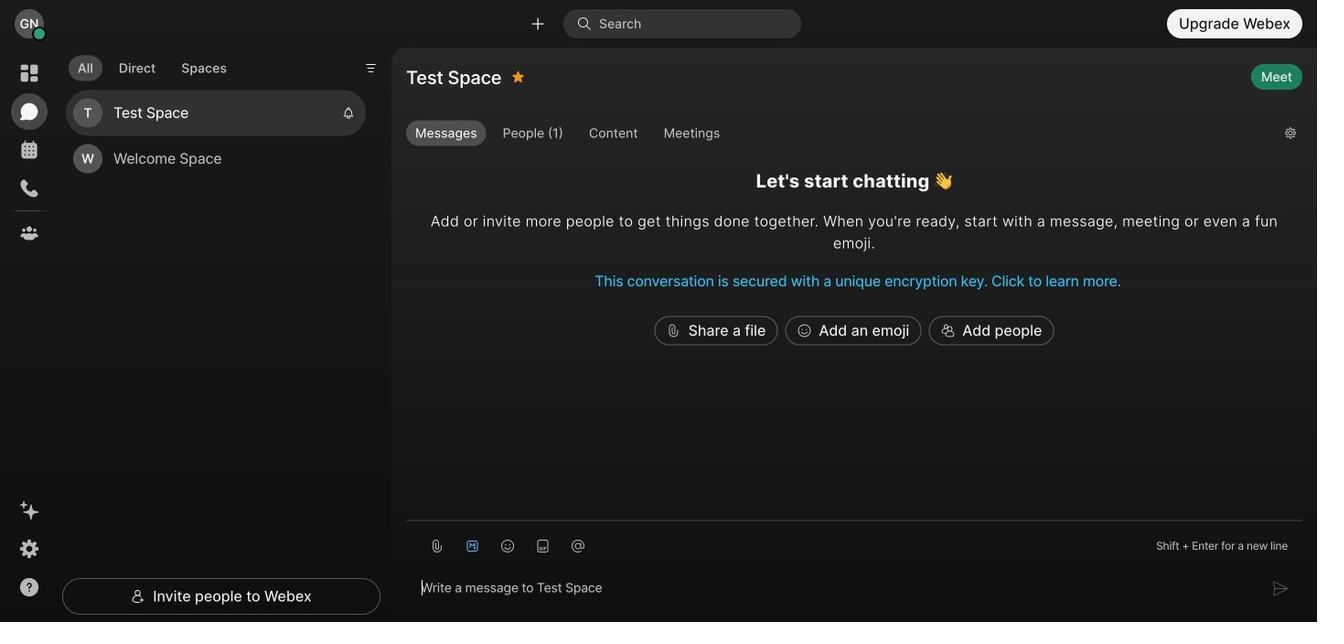 Task type: vqa. For each thing, say whether or not it's contained in the screenshot.
cancel_16 image
no



Task type: describe. For each thing, give the bounding box(es) containing it.
webex tab list
[[11, 55, 48, 252]]

test space, you will be notified of all new messages in this space list item
[[66, 90, 366, 136]]



Task type: locate. For each thing, give the bounding box(es) containing it.
message composer toolbar element
[[406, 521, 1303, 564]]

navigation
[[0, 48, 59, 622]]

group
[[406, 120, 1271, 150]]

welcome space list item
[[66, 136, 366, 182]]

tab list
[[64, 44, 240, 86]]

you will be notified of all new messages in this space image
[[342, 107, 355, 120]]



